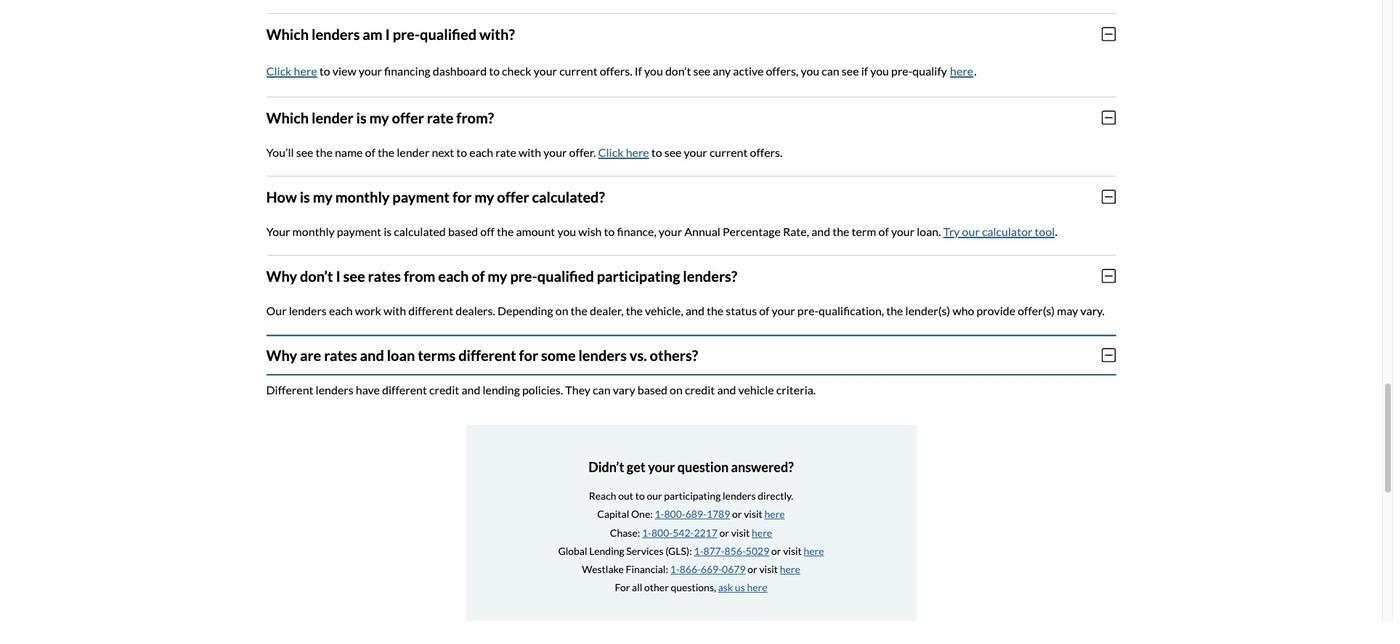 Task type: vqa. For each thing, say whether or not it's contained in the screenshot.
deactivation:
no



Task type: locate. For each thing, give the bounding box(es) containing it.
0 horizontal spatial current
[[560, 64, 598, 77]]

financing
[[384, 64, 431, 77]]

0 horizontal spatial monthly
[[293, 224, 335, 238]]

1 vertical spatial monthly
[[293, 224, 335, 238]]

1 vertical spatial rates
[[324, 346, 357, 364]]

800-
[[664, 508, 686, 521], [652, 526, 673, 539]]

qualified up "dashboard" at top left
[[420, 25, 477, 43]]

my inside 'dropdown button'
[[370, 109, 389, 126]]

you'll see the name of the lender next to each rate with your offer. click here to see your current offers.
[[266, 145, 783, 159]]

to inside reach out to our participating lenders directly. capital one: 1-800-689-1789 or visit here chase: 1-800-542-2217 or visit here global lending services (gls): 1-877-856-5029 or visit here westlake financial: 1-866-669-0679 or visit here for all other questions, ask us here
[[636, 490, 645, 502]]

0 horizontal spatial lender
[[312, 109, 354, 126]]

participating up 1-800-689-1789 link
[[664, 490, 721, 502]]

1 credit from the left
[[429, 383, 459, 396]]

here left view
[[294, 64, 317, 77]]

0 vertical spatial lender
[[312, 109, 354, 126]]

or right 2217
[[720, 526, 730, 539]]

lenders for with
[[289, 303, 327, 317]]

your right view
[[359, 64, 382, 77]]

different
[[266, 383, 314, 396]]

offer up amount on the left of the page
[[497, 188, 529, 205]]

0 horizontal spatial don't
[[300, 267, 333, 285]]

1 vertical spatial don't
[[300, 267, 333, 285]]

0 vertical spatial offer
[[392, 109, 424, 126]]

can left the if
[[822, 64, 840, 77]]

see
[[694, 64, 711, 77], [842, 64, 859, 77], [296, 145, 314, 159], [665, 145, 682, 159], [343, 267, 365, 285]]

1 vertical spatial participating
[[664, 490, 721, 502]]

0 horizontal spatial each
[[329, 303, 353, 317]]

to
[[320, 64, 330, 77], [489, 64, 500, 77], [457, 145, 467, 159], [652, 145, 662, 159], [604, 224, 615, 238], [636, 490, 645, 502]]

my up off at the left top of page
[[475, 188, 494, 205]]

depending
[[498, 303, 553, 317]]

ask
[[718, 581, 733, 594]]

different up lending
[[459, 346, 516, 364]]

0679
[[722, 563, 746, 575]]

or right 5029
[[772, 545, 781, 557]]

you'll
[[266, 145, 294, 159]]

1 horizontal spatial credit
[[685, 383, 715, 396]]

why left are
[[266, 346, 297, 364]]

vehicle
[[739, 383, 774, 396]]

is
[[356, 109, 367, 126], [300, 188, 310, 205], [384, 224, 392, 238]]

1 vertical spatial different
[[459, 346, 516, 364]]

0 horizontal spatial credit
[[429, 383, 459, 396]]

of right status
[[759, 303, 770, 317]]

current down the which lender is my offer rate from? 'dropdown button' at top
[[710, 145, 748, 159]]

1 horizontal spatial payment
[[393, 188, 450, 205]]

your down the which lender is my offer rate from? 'dropdown button' at top
[[684, 145, 708, 159]]

0 vertical spatial participating
[[597, 267, 680, 285]]

1 horizontal spatial offers.
[[750, 145, 783, 159]]

see up work on the left
[[343, 267, 365, 285]]

5029
[[746, 545, 770, 557]]

1-866-669-0679 link
[[670, 563, 746, 575]]

0 horizontal spatial with
[[384, 303, 406, 317]]

amount
[[516, 224, 555, 238]]

participating inside reach out to our participating lenders directly. capital one: 1-800-689-1789 or visit here chase: 1-800-542-2217 or visit here global lending services (gls): 1-877-856-5029 or visit here westlake financial: 1-866-669-0679 or visit here for all other questions, ask us here
[[664, 490, 721, 502]]

for left some in the bottom left of the page
[[519, 346, 538, 364]]

of up "dealers."
[[472, 267, 485, 285]]

rate up next
[[427, 109, 454, 126]]

based left off at the left top of page
[[448, 224, 478, 238]]

offer
[[392, 109, 424, 126], [497, 188, 529, 205]]

with right work on the left
[[384, 303, 406, 317]]

rate right next
[[496, 145, 517, 159]]

2 minus square image from the top
[[1102, 109, 1116, 125]]

on down others?
[[670, 383, 683, 396]]

. right qualify
[[975, 64, 977, 77]]

how is my monthly payment for my offer calculated? button
[[266, 176, 1116, 217]]

how
[[266, 188, 297, 205]]

which lenders am i pre-qualified with? button
[[266, 13, 1116, 54]]

with
[[519, 145, 541, 159], [384, 303, 406, 317]]

participating up vehicle,
[[597, 267, 680, 285]]

2 which from the top
[[266, 109, 309, 126]]

minus square image
[[1102, 26, 1116, 42], [1102, 109, 1116, 125], [1102, 189, 1116, 205], [1102, 347, 1116, 363]]

and
[[812, 224, 831, 238], [686, 303, 705, 317], [360, 346, 384, 364], [462, 383, 481, 396], [717, 383, 736, 396]]

1 vertical spatial lender
[[397, 145, 430, 159]]

1 vertical spatial based
[[638, 383, 668, 396]]

1 horizontal spatial current
[[710, 145, 748, 159]]

1 horizontal spatial each
[[438, 267, 469, 285]]

1 which from the top
[[266, 25, 309, 43]]

4 minus square image from the top
[[1102, 347, 1116, 363]]

payment left calculated
[[337, 224, 381, 238]]

minus square image
[[1102, 268, 1116, 284]]

credit
[[429, 383, 459, 396], [685, 383, 715, 396]]

each
[[470, 145, 494, 159], [438, 267, 469, 285], [329, 303, 353, 317]]

1 horizontal spatial i
[[385, 25, 390, 43]]

0 horizontal spatial rate
[[427, 109, 454, 126]]

others?
[[650, 346, 698, 364]]

0 horizontal spatial click
[[266, 64, 292, 77]]

1 horizontal spatial rates
[[368, 267, 401, 285]]

1 vertical spatial with
[[384, 303, 406, 317]]

have
[[356, 383, 380, 396]]

don't
[[665, 64, 691, 77], [300, 267, 333, 285]]

current
[[560, 64, 598, 77], [710, 145, 748, 159]]

0 vertical spatial click here link
[[266, 64, 317, 77]]

0 vertical spatial with
[[519, 145, 541, 159]]

3 minus square image from the top
[[1102, 189, 1116, 205]]

different inside dropdown button
[[459, 346, 516, 364]]

rate
[[427, 109, 454, 126], [496, 145, 517, 159]]

0 vertical spatial payment
[[393, 188, 450, 205]]

1 vertical spatial which
[[266, 109, 309, 126]]

the
[[316, 145, 333, 159], [378, 145, 395, 159], [497, 224, 514, 238], [833, 224, 850, 238], [571, 303, 588, 317], [626, 303, 643, 317], [707, 303, 724, 317], [887, 303, 904, 317]]

click left view
[[266, 64, 292, 77]]

0 vertical spatial qualified
[[420, 25, 477, 43]]

each inside why don't i see rates from each of my pre-qualified participating lenders? dropdown button
[[438, 267, 469, 285]]

our up one:
[[647, 490, 662, 502]]

1 vertical spatial on
[[670, 383, 683, 396]]

1 why from the top
[[266, 267, 297, 285]]

1 vertical spatial each
[[438, 267, 469, 285]]

0 horizontal spatial on
[[556, 303, 569, 317]]

can left vary
[[593, 383, 611, 396]]

here link right 0679 on the bottom right of the page
[[780, 563, 801, 575]]

minus square image inside the which lender is my offer rate from? 'dropdown button'
[[1102, 109, 1116, 125]]

1 vertical spatial i
[[336, 267, 341, 285]]

here link for 1-800-542-2217
[[752, 526, 772, 539]]

here right qualify
[[950, 64, 974, 77]]

1 horizontal spatial our
[[962, 224, 980, 238]]

each left work on the left
[[329, 303, 353, 317]]

pre- right am
[[393, 25, 420, 43]]

you right offers,
[[801, 64, 820, 77]]

1 horizontal spatial click
[[598, 145, 624, 159]]

1-800-689-1789 link
[[655, 508, 731, 521]]

my right how
[[313, 188, 333, 205]]

lender(s)
[[906, 303, 951, 317]]

and left lending
[[462, 383, 481, 396]]

our inside reach out to our participating lenders directly. capital one: 1-800-689-1789 or visit here chase: 1-800-542-2217 or visit here global lending services (gls): 1-877-856-5029 or visit here westlake financial: 1-866-669-0679 or visit here for all other questions, ask us here
[[647, 490, 662, 502]]

minus square image for which lenders am i pre-qualified with?
[[1102, 26, 1116, 42]]

qualification,
[[819, 303, 884, 317]]

0 horizontal spatial based
[[448, 224, 478, 238]]

for down next
[[453, 188, 472, 205]]

.
[[975, 64, 977, 77], [1055, 224, 1058, 238]]

the right dealer, at the left of the page
[[626, 303, 643, 317]]

0 vertical spatial which
[[266, 25, 309, 43]]

0 horizontal spatial payment
[[337, 224, 381, 238]]

lender
[[312, 109, 354, 126], [397, 145, 430, 159]]

0 horizontal spatial our
[[647, 490, 662, 502]]

pre-
[[393, 25, 420, 43], [892, 64, 913, 77], [510, 267, 537, 285], [798, 303, 819, 317]]

your left offer. at the left top of page
[[544, 145, 567, 159]]

calculator
[[982, 224, 1033, 238]]

which for which lender is my offer rate from?
[[266, 109, 309, 126]]

1 minus square image from the top
[[1102, 26, 1116, 42]]

one:
[[631, 508, 653, 521]]

monthly down name
[[335, 188, 390, 205]]

which inside dropdown button
[[266, 25, 309, 43]]

lender left next
[[397, 145, 430, 159]]

is right how
[[300, 188, 310, 205]]

1 horizontal spatial don't
[[665, 64, 691, 77]]

with left offer. at the left top of page
[[519, 145, 541, 159]]

1 horizontal spatial .
[[1055, 224, 1058, 238]]

0 vertical spatial is
[[356, 109, 367, 126]]

0 vertical spatial based
[[448, 224, 478, 238]]

here
[[294, 64, 317, 77], [950, 64, 974, 77], [626, 145, 649, 159], [765, 508, 785, 521], [752, 526, 772, 539], [804, 545, 824, 557], [780, 563, 801, 575], [747, 581, 768, 594]]

2 why from the top
[[266, 346, 297, 364]]

click here link left view
[[266, 64, 317, 77]]

see inside dropdown button
[[343, 267, 365, 285]]

689-
[[686, 508, 707, 521]]

2 vertical spatial each
[[329, 303, 353, 317]]

lender inside 'dropdown button'
[[312, 109, 354, 126]]

1 vertical spatial for
[[519, 346, 538, 364]]

lenders up 1789
[[723, 490, 756, 502]]

my down financing
[[370, 109, 389, 126]]

try our calculator tool link
[[944, 224, 1055, 238]]

to right out
[[636, 490, 645, 502]]

and left loan
[[360, 346, 384, 364]]

credit down why are rates and loan terms different for some lenders vs. others? dropdown button
[[685, 383, 715, 396]]

didn't get your question answered?
[[589, 459, 794, 475]]

1 horizontal spatial click here link
[[598, 145, 649, 159]]

offer(s)
[[1018, 303, 1055, 317]]

1 vertical spatial our
[[647, 490, 662, 502]]

2 vertical spatial different
[[382, 383, 427, 396]]

800- up (gls): at the left bottom of the page
[[652, 526, 673, 539]]

lenders inside reach out to our participating lenders directly. capital one: 1-800-689-1789 or visit here chase: 1-800-542-2217 or visit here global lending services (gls): 1-877-856-5029 or visit here westlake financial: 1-866-669-0679 or visit here for all other questions, ask us here
[[723, 490, 756, 502]]

and right vehicle,
[[686, 303, 705, 317]]

click
[[266, 64, 292, 77], [598, 145, 624, 159]]

0 vertical spatial monthly
[[335, 188, 390, 205]]

lenders for pre-
[[312, 25, 360, 43]]

why up our
[[266, 267, 297, 285]]

minus square image inside why are rates and loan terms different for some lenders vs. others? dropdown button
[[1102, 347, 1116, 363]]

1 vertical spatial why
[[266, 346, 297, 364]]

to right next
[[457, 145, 467, 159]]

i
[[385, 25, 390, 43], [336, 267, 341, 285]]

here link down directly.
[[765, 508, 785, 521]]

vary.
[[1081, 303, 1105, 317]]

0 vertical spatial our
[[962, 224, 980, 238]]

offer.
[[569, 145, 596, 159]]

payment
[[393, 188, 450, 205], [337, 224, 381, 238]]

based right vary
[[638, 383, 668, 396]]

which inside 'dropdown button'
[[266, 109, 309, 126]]

minus square image for how is my monthly payment for my offer calculated?
[[1102, 189, 1116, 205]]

800- up 1-800-542-2217 'link'
[[664, 508, 686, 521]]

loan
[[387, 346, 415, 364]]

different down from on the left
[[408, 303, 453, 317]]

click right offer. at the left top of page
[[598, 145, 624, 159]]

work
[[355, 303, 381, 317]]

why
[[266, 267, 297, 285], [266, 346, 297, 364]]

0 vertical spatial can
[[822, 64, 840, 77]]

1- up services
[[642, 526, 652, 539]]

1 horizontal spatial is
[[356, 109, 367, 126]]

why don't i see rates from each of my pre-qualified participating lenders? button
[[266, 255, 1116, 296]]

1 vertical spatial offers.
[[750, 145, 783, 159]]

. for which lenders am i pre-qualified with?
[[975, 64, 977, 77]]

here up 5029
[[752, 526, 772, 539]]

1 horizontal spatial monthly
[[335, 188, 390, 205]]

0 vertical spatial .
[[975, 64, 977, 77]]

your
[[359, 64, 382, 77], [534, 64, 557, 77], [544, 145, 567, 159], [684, 145, 708, 159], [659, 224, 682, 238], [891, 224, 915, 238], [772, 303, 795, 317], [648, 459, 675, 475]]

view
[[333, 64, 357, 77]]

percentage
[[723, 224, 781, 238]]

1 vertical spatial can
[[593, 383, 611, 396]]

0 horizontal spatial offer
[[392, 109, 424, 126]]

they
[[566, 383, 591, 396]]

1 vertical spatial rate
[[496, 145, 517, 159]]

1 horizontal spatial based
[[638, 383, 668, 396]]

is left calculated
[[384, 224, 392, 238]]

1 horizontal spatial can
[[822, 64, 840, 77]]

lenders left have
[[316, 383, 354, 396]]

minus square image for why are rates and loan terms different for some lenders vs. others?
[[1102, 347, 1116, 363]]

from
[[404, 267, 435, 285]]

. right calculator
[[1055, 224, 1058, 238]]

or right 0679 on the bottom right of the page
[[748, 563, 758, 575]]

the right off at the left top of page
[[497, 224, 514, 238]]

0 vertical spatial rate
[[427, 109, 454, 126]]

rates right are
[[324, 346, 357, 364]]

0 horizontal spatial is
[[300, 188, 310, 205]]

1 horizontal spatial offer
[[497, 188, 529, 205]]

1 vertical spatial offer
[[497, 188, 529, 205]]

0 vertical spatial current
[[560, 64, 598, 77]]

vehicle,
[[645, 303, 684, 317]]

2 horizontal spatial is
[[384, 224, 392, 238]]

offers.
[[600, 64, 633, 77], [750, 145, 783, 159]]

0 horizontal spatial i
[[336, 267, 341, 285]]

visit up 856-
[[731, 526, 750, 539]]

credit down terms
[[429, 383, 459, 396]]

wish
[[579, 224, 602, 238]]

the left term
[[833, 224, 850, 238]]

financial:
[[626, 563, 668, 575]]

you left wish
[[558, 224, 576, 238]]

1 horizontal spatial rate
[[496, 145, 517, 159]]

you
[[645, 64, 663, 77], [801, 64, 820, 77], [871, 64, 889, 77], [558, 224, 576, 238]]

different down loan
[[382, 383, 427, 396]]

1 vertical spatial .
[[1055, 224, 1058, 238]]

1 vertical spatial is
[[300, 188, 310, 205]]

questions,
[[671, 581, 716, 594]]

qualified down wish
[[537, 267, 594, 285]]

is up name
[[356, 109, 367, 126]]

click here link
[[266, 64, 317, 77], [598, 145, 649, 159]]

the down the which lender is my offer rate from?
[[378, 145, 395, 159]]

which lender is my offer rate from?
[[266, 109, 494, 126]]

minus square image inside which lenders am i pre-qualified with? dropdown button
[[1102, 26, 1116, 42]]

0 vertical spatial why
[[266, 267, 297, 285]]

0 horizontal spatial click here link
[[266, 64, 317, 77]]

on right depending
[[556, 303, 569, 317]]

0 vertical spatial different
[[408, 303, 453, 317]]

may
[[1057, 303, 1079, 317]]

minus square image inside the how is my monthly payment for my offer calculated? dropdown button
[[1102, 189, 1116, 205]]

pre- up depending
[[510, 267, 537, 285]]

directly.
[[758, 490, 794, 502]]

lender up name
[[312, 109, 354, 126]]

0 horizontal spatial can
[[593, 383, 611, 396]]

participating
[[597, 267, 680, 285], [664, 490, 721, 502]]

westlake
[[582, 563, 624, 575]]

1-
[[655, 508, 664, 521], [642, 526, 652, 539], [694, 545, 704, 557], [670, 563, 680, 575]]

lenders right our
[[289, 303, 327, 317]]

off
[[481, 224, 495, 238]]

0 vertical spatial for
[[453, 188, 472, 205]]

here button
[[950, 60, 975, 82]]

here link for 1-800-689-1789
[[765, 508, 785, 521]]

1 vertical spatial qualified
[[537, 267, 594, 285]]

or
[[732, 508, 742, 521], [720, 526, 730, 539], [772, 545, 781, 557], [748, 563, 758, 575]]

2 horizontal spatial each
[[470, 145, 494, 159]]

2 vertical spatial is
[[384, 224, 392, 238]]

offer inside 'dropdown button'
[[392, 109, 424, 126]]

here link for 1-866-669-0679
[[780, 563, 801, 575]]

which
[[266, 25, 309, 43], [266, 109, 309, 126]]

0 vertical spatial click
[[266, 64, 292, 77]]

here link up 5029
[[752, 526, 772, 539]]

monthly inside dropdown button
[[335, 188, 390, 205]]

here link
[[765, 508, 785, 521], [752, 526, 772, 539], [804, 545, 824, 557], [780, 563, 801, 575]]

1 horizontal spatial with
[[519, 145, 541, 159]]



Task type: describe. For each thing, give the bounding box(es) containing it.
1 horizontal spatial qualified
[[537, 267, 594, 285]]

here right the us
[[747, 581, 768, 594]]

tool
[[1035, 224, 1055, 238]]

who
[[953, 303, 975, 317]]

the left dealer, at the left of the page
[[571, 303, 588, 317]]

your right status
[[772, 303, 795, 317]]

policies.
[[522, 383, 563, 396]]

didn't
[[589, 459, 624, 475]]

for
[[615, 581, 630, 594]]

vary
[[613, 383, 635, 396]]

annual
[[685, 224, 721, 238]]

provide
[[977, 303, 1016, 317]]

the left name
[[316, 145, 333, 159]]

visit right 5029
[[783, 545, 802, 557]]

loan.
[[917, 224, 941, 238]]

866-
[[680, 563, 701, 575]]

all
[[632, 581, 643, 594]]

pre- right status
[[798, 303, 819, 317]]

here link for 1-877-856-5029
[[804, 545, 824, 557]]

you right the if
[[871, 64, 889, 77]]

to left check
[[489, 64, 500, 77]]

which lenders am i pre-qualified with?
[[266, 25, 515, 43]]

why for why are rates and loan terms different for some lenders vs. others?
[[266, 346, 297, 364]]

. for how is my monthly payment for my offer calculated?
[[1055, 224, 1058, 238]]

lending
[[483, 383, 520, 396]]

rate inside 'dropdown button'
[[427, 109, 454, 126]]

question
[[678, 459, 729, 475]]

why are rates and loan terms different for some lenders vs. others? button
[[266, 335, 1116, 375]]

2 credit from the left
[[685, 383, 715, 396]]

1-800-542-2217 link
[[642, 526, 718, 539]]

click here to view your financing dashboard to check your current offers. if you don't see any active offers, you can see if you pre-qualify here .
[[266, 64, 977, 77]]

0 vertical spatial rates
[[368, 267, 401, 285]]

our inside tab panel
[[962, 224, 980, 238]]

0 horizontal spatial rates
[[324, 346, 357, 364]]

your right check
[[534, 64, 557, 77]]

1- down 2217
[[694, 545, 704, 557]]

here right offer. at the left top of page
[[626, 145, 649, 159]]

2217
[[694, 526, 718, 539]]

1- down (gls): at the left bottom of the page
[[670, 563, 680, 575]]

why don't i see rates from each of my pre-qualified participating lenders?
[[266, 267, 738, 285]]

my up "dealers."
[[488, 267, 508, 285]]

here down directly.
[[765, 508, 785, 521]]

try
[[944, 224, 960, 238]]

offers,
[[766, 64, 799, 77]]

payment inside dropdown button
[[393, 188, 450, 205]]

capital
[[598, 508, 629, 521]]

and left vehicle
[[717, 383, 736, 396]]

reach
[[589, 490, 617, 502]]

lenders left vs.
[[579, 346, 627, 364]]

chase:
[[610, 526, 640, 539]]

pre- right the if
[[892, 64, 913, 77]]

some
[[541, 346, 576, 364]]

1 vertical spatial click here link
[[598, 145, 649, 159]]

dashboard
[[433, 64, 487, 77]]

here right 5029
[[804, 545, 824, 557]]

here right 0679 on the bottom right of the page
[[780, 563, 801, 575]]

which for which lenders am i pre-qualified with?
[[266, 25, 309, 43]]

your right get
[[648, 459, 675, 475]]

out
[[618, 490, 634, 502]]

1 horizontal spatial for
[[519, 346, 538, 364]]

of inside dropdown button
[[472, 267, 485, 285]]

see left any
[[694, 64, 711, 77]]

the left status
[[707, 303, 724, 317]]

877-
[[704, 545, 725, 557]]

1 vertical spatial payment
[[337, 224, 381, 238]]

check
[[502, 64, 532, 77]]

other
[[644, 581, 669, 594]]

if
[[861, 64, 868, 77]]

0 horizontal spatial qualified
[[420, 25, 477, 43]]

is inside dropdown button
[[300, 188, 310, 205]]

lenders for credit
[[316, 383, 354, 396]]

1 vertical spatial current
[[710, 145, 748, 159]]

how is my monthly payment for my offer calculated?
[[266, 188, 605, 205]]

1 horizontal spatial on
[[670, 383, 683, 396]]

lending
[[589, 545, 625, 557]]

of right term
[[879, 224, 889, 238]]

minus square image for which lender is my offer rate from?
[[1102, 109, 1116, 125]]

1-877-856-5029 link
[[694, 545, 770, 557]]

see left the if
[[842, 64, 859, 77]]

856-
[[725, 545, 746, 557]]

to down the which lender is my offer rate from? 'dropdown button' at top
[[652, 145, 662, 159]]

1 vertical spatial click
[[598, 145, 624, 159]]

offer inside dropdown button
[[497, 188, 529, 205]]

your
[[266, 224, 290, 238]]

of right name
[[365, 145, 376, 159]]

dealers.
[[456, 303, 495, 317]]

you right if
[[645, 64, 663, 77]]

active
[[733, 64, 764, 77]]

if
[[635, 64, 642, 77]]

from?
[[457, 109, 494, 126]]

reach out to our participating lenders directly. capital one: 1-800-689-1789 or visit here chase: 1-800-542-2217 or visit here global lending services (gls): 1-877-856-5029 or visit here westlake financial: 1-866-669-0679 or visit here for all other questions, ask us here
[[558, 490, 824, 594]]

0 vertical spatial on
[[556, 303, 569, 317]]

participating inside dropdown button
[[597, 267, 680, 285]]

lenders?
[[683, 267, 738, 285]]

0 vertical spatial don't
[[665, 64, 691, 77]]

visit down directly.
[[744, 508, 763, 521]]

don't inside dropdown button
[[300, 267, 333, 285]]

terms
[[418, 346, 456, 364]]

to left view
[[320, 64, 330, 77]]

0 horizontal spatial offers.
[[600, 64, 633, 77]]

0 vertical spatial 800-
[[664, 508, 686, 521]]

542-
[[673, 526, 694, 539]]

and right rate,
[[812, 224, 831, 238]]

your left loan.
[[891, 224, 915, 238]]

qualify
[[913, 64, 947, 77]]

1- right one:
[[655, 508, 664, 521]]

with?
[[480, 25, 515, 43]]

get
[[627, 459, 646, 475]]

criteria.
[[777, 383, 816, 396]]

0 horizontal spatial for
[[453, 188, 472, 205]]

why for why don't i see rates from each of my pre-qualified participating lenders?
[[266, 267, 297, 285]]

our participating lenders & rates tab panel
[[266, 0, 1116, 413]]

see right you'll at the left top
[[296, 145, 314, 159]]

and inside dropdown button
[[360, 346, 384, 364]]

name
[[335, 145, 363, 159]]

or right 1789
[[732, 508, 742, 521]]

1 horizontal spatial lender
[[397, 145, 430, 159]]

next
[[432, 145, 454, 159]]

global
[[558, 545, 587, 557]]

visit down 5029
[[760, 563, 778, 575]]

ask us here link
[[718, 581, 768, 594]]

dealer,
[[590, 303, 624, 317]]

to right wish
[[604, 224, 615, 238]]

finance,
[[617, 224, 657, 238]]

services
[[627, 545, 664, 557]]

1789
[[707, 508, 731, 521]]

1 vertical spatial 800-
[[652, 526, 673, 539]]

term
[[852, 224, 877, 238]]

rate,
[[783, 224, 809, 238]]

us
[[735, 581, 745, 594]]

are
[[300, 346, 321, 364]]

0 vertical spatial each
[[470, 145, 494, 159]]

vs.
[[630, 346, 647, 364]]

669-
[[701, 563, 722, 575]]

see down the which lender is my offer rate from? 'dropdown button' at top
[[665, 145, 682, 159]]

0 vertical spatial i
[[385, 25, 390, 43]]

is inside 'dropdown button'
[[356, 109, 367, 126]]

calculated
[[394, 224, 446, 238]]

your left annual
[[659, 224, 682, 238]]

the left lender(s) in the right of the page
[[887, 303, 904, 317]]

different lenders have different credit and lending policies. they can vary based on credit and vehicle criteria.
[[266, 383, 816, 396]]

calculated?
[[532, 188, 605, 205]]

(gls):
[[666, 545, 692, 557]]

answered?
[[731, 459, 794, 475]]



